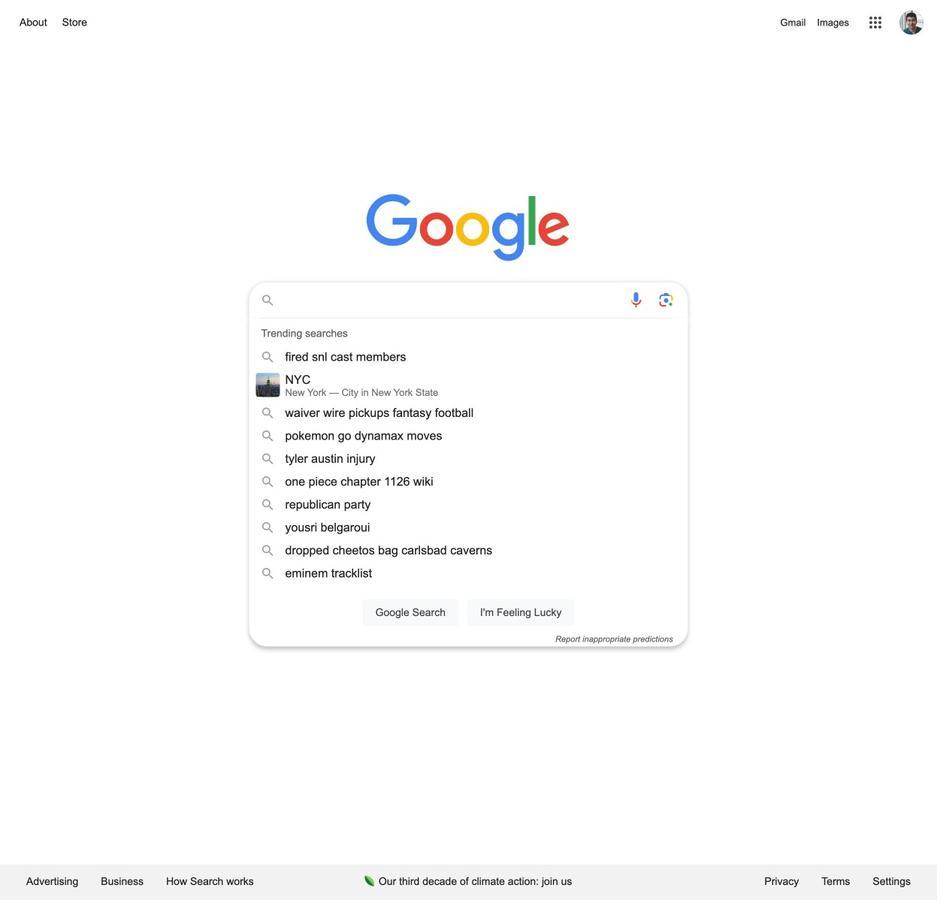 Task type: vqa. For each thing, say whether or not it's contained in the screenshot.
I'm Feeling Lucky submit
yes



Task type: describe. For each thing, give the bounding box(es) containing it.
I'm Feeling Lucky submit
[[467, 599, 575, 626]]

google image
[[366, 194, 571, 263]]

search by image image
[[657, 291, 675, 309]]

nyc option
[[285, 373, 673, 398]]



Task type: locate. For each thing, give the bounding box(es) containing it.
Search text field
[[285, 283, 618, 318]]

None search field
[[15, 278, 922, 647]]

list box
[[249, 346, 688, 585]]

search by voice image
[[627, 291, 645, 309]]



